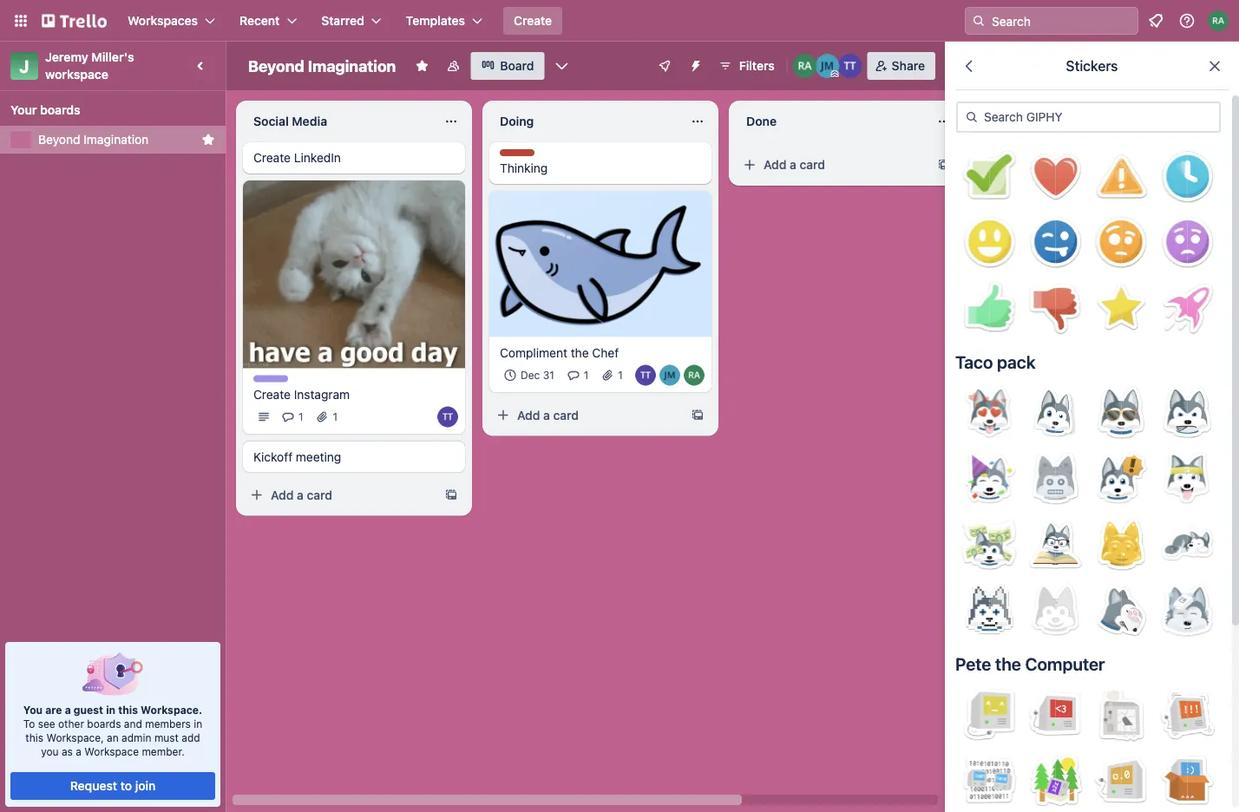 Task type: locate. For each thing, give the bounding box(es) containing it.
imagination down "starred" dropdown button
[[308, 56, 396, 75]]

0 vertical spatial add a card button
[[736, 151, 930, 179]]

request to join button
[[11, 772, 215, 800]]

2 vertical spatial add
[[271, 488, 294, 502]]

2 horizontal spatial add a card
[[764, 158, 825, 172]]

power ups image
[[658, 59, 671, 73]]

members
[[145, 718, 191, 730]]

1 vertical spatial jeremy miller (jeremymiller198) image
[[660, 365, 680, 386]]

social
[[253, 114, 289, 128]]

other
[[58, 718, 84, 730]]

beyond imagination link
[[38, 131, 194, 148]]

thoughts thinking
[[500, 150, 548, 175]]

beyond
[[248, 56, 304, 75], [38, 132, 80, 147]]

2 vertical spatial add a card button
[[243, 481, 437, 509]]

doing
[[500, 114, 534, 128]]

board link
[[471, 52, 545, 80]]

add
[[182, 732, 200, 744]]

1 horizontal spatial imagination
[[308, 56, 396, 75]]

in up the add
[[194, 718, 202, 730]]

add a card button down done text box
[[736, 151, 930, 179]]

to
[[23, 718, 35, 730]]

must
[[154, 732, 179, 744]]

jeremy miller (jeremymiller198) image down compliment the chef link
[[660, 365, 680, 386]]

1 horizontal spatial add a card button
[[489, 402, 684, 429]]

join
[[135, 779, 156, 793]]

this member is an admin of this board. image
[[831, 70, 839, 78]]

1 down compliment the chef link
[[584, 369, 589, 382]]

linkedin
[[294, 151, 341, 165]]

workspace navigation collapse icon image
[[189, 54, 213, 78]]

star or unstar board image
[[415, 59, 429, 73]]

1 vertical spatial add a card button
[[489, 402, 684, 429]]

0 horizontal spatial create from template… image
[[444, 488, 458, 502]]

add down done
[[764, 158, 787, 172]]

boards
[[40, 103, 80, 117], [87, 718, 121, 730]]

thinking
[[500, 161, 548, 175]]

1 vertical spatial the
[[995, 653, 1021, 674]]

0 horizontal spatial in
[[106, 704, 116, 716]]

a down done text box
[[790, 158, 797, 172]]

1
[[584, 369, 589, 382], [618, 369, 623, 382], [299, 411, 303, 423], [333, 411, 338, 423]]

color: purple, title: none image
[[253, 375, 288, 382]]

31
[[543, 369, 554, 382]]

card down done text box
[[800, 158, 825, 172]]

card down 31
[[553, 408, 579, 422]]

0 vertical spatial imagination
[[308, 56, 396, 75]]

computer
[[1025, 653, 1105, 674]]

card for doing
[[553, 408, 579, 422]]

2 horizontal spatial card
[[800, 158, 825, 172]]

and
[[124, 718, 142, 730]]

0 vertical spatial beyond
[[248, 56, 304, 75]]

create linkedin
[[253, 151, 341, 165]]

create inside "link"
[[253, 387, 291, 401]]

2 vertical spatial create
[[253, 387, 291, 401]]

beyond imagination down 'your boards with 1 items' element
[[38, 132, 149, 147]]

ruby anderson (rubyanderson7) image
[[793, 54, 817, 78]]

1 horizontal spatial add a card
[[517, 408, 579, 422]]

beyond imagination down starred
[[248, 56, 396, 75]]

0 vertical spatial card
[[800, 158, 825, 172]]

0 horizontal spatial beyond imagination
[[38, 132, 149, 147]]

dec 31
[[521, 369, 554, 382]]

in right guest
[[106, 704, 116, 716]]

a right are
[[65, 704, 71, 716]]

beyond down recent dropdown button
[[248, 56, 304, 75]]

stickers
[[1066, 58, 1118, 74]]

0 vertical spatial this
[[118, 704, 138, 716]]

0 horizontal spatial boards
[[40, 103, 80, 117]]

request
[[70, 779, 117, 793]]

recent button
[[229, 7, 307, 35]]

1 vertical spatial beyond
[[38, 132, 80, 147]]

jeremy miller (jeremymiller198) image up done text box
[[815, 54, 840, 78]]

2 horizontal spatial add a card button
[[736, 151, 930, 179]]

filters
[[739, 59, 775, 73]]

1 vertical spatial add
[[517, 408, 540, 422]]

1 horizontal spatial beyond imagination
[[248, 56, 396, 75]]

add for done
[[764, 158, 787, 172]]

2 vertical spatial card
[[307, 488, 332, 502]]

you
[[23, 704, 43, 716]]

a down kickoff meeting
[[297, 488, 304, 502]]

0 horizontal spatial add a card button
[[243, 481, 437, 509]]

taco pack
[[955, 351, 1036, 372]]

0 vertical spatial boards
[[40, 103, 80, 117]]

starred icon image
[[201, 133, 215, 147]]

0 notifications image
[[1145, 10, 1166, 31]]

create for create linkedin
[[253, 151, 291, 165]]

the for pete
[[995, 653, 1021, 674]]

0 vertical spatial create
[[514, 13, 552, 28]]

0 horizontal spatial jeremy miller (jeremymiller198) image
[[660, 365, 680, 386]]

1 vertical spatial create from template… image
[[444, 488, 458, 502]]

boards right your
[[40, 103, 80, 117]]

0 vertical spatial in
[[106, 704, 116, 716]]

create inside button
[[514, 13, 552, 28]]

add a card button down kickoff meeting link
[[243, 481, 437, 509]]

create
[[514, 13, 552, 28], [253, 151, 291, 165], [253, 387, 291, 401]]

create button
[[503, 7, 562, 35]]

0 vertical spatial create from template… image
[[691, 408, 705, 422]]

social media
[[253, 114, 327, 128]]

color: bold red, title: "thoughts" element
[[500, 149, 548, 162]]

add
[[764, 158, 787, 172], [517, 408, 540, 422], [271, 488, 294, 502]]

the left chef at the top left
[[571, 346, 589, 360]]

Board name text field
[[240, 52, 405, 80]]

1 vertical spatial imagination
[[84, 132, 149, 147]]

a
[[790, 158, 797, 172], [543, 408, 550, 422], [297, 488, 304, 502], [65, 704, 71, 716], [76, 745, 81, 758]]

open information menu image
[[1178, 12, 1196, 30]]

2 vertical spatial add a card
[[271, 488, 332, 502]]

create linkedin link
[[253, 149, 455, 167]]

boards inside you are a guest in this workspace. to see other boards and members in this workspace, an admin must add you as a workspace member.
[[87, 718, 121, 730]]

terry turtle (terryturtle) image down compliment the chef link
[[635, 365, 656, 386]]

the right pete
[[995, 653, 1021, 674]]

1 horizontal spatial add
[[517, 408, 540, 422]]

1 vertical spatial this
[[25, 732, 43, 744]]

terry turtle (terryturtle) image
[[838, 54, 862, 78], [635, 365, 656, 386]]

1 vertical spatial boards
[[87, 718, 121, 730]]

add a card
[[764, 158, 825, 172], [517, 408, 579, 422], [271, 488, 332, 502]]

jeremy miller's workspace
[[45, 50, 137, 82]]

1 vertical spatial beyond imagination
[[38, 132, 149, 147]]

1 vertical spatial terry turtle (terryturtle) image
[[635, 365, 656, 386]]

this
[[118, 704, 138, 716], [25, 732, 43, 744]]

this down to
[[25, 732, 43, 744]]

0 horizontal spatial add a card
[[271, 488, 332, 502]]

create down color: purple, title: none image
[[253, 387, 291, 401]]

add a card button for done
[[736, 151, 930, 179]]

1 horizontal spatial in
[[194, 718, 202, 730]]

this up and at bottom left
[[118, 704, 138, 716]]

1 horizontal spatial boards
[[87, 718, 121, 730]]

add a card button down 31
[[489, 402, 684, 429]]

1 horizontal spatial beyond
[[248, 56, 304, 75]]

1 vertical spatial card
[[553, 408, 579, 422]]

guest
[[74, 704, 103, 716]]

beyond down your boards
[[38, 132, 80, 147]]

0 horizontal spatial card
[[307, 488, 332, 502]]

recent
[[240, 13, 280, 28]]

pack
[[997, 351, 1036, 372]]

add a card down kickoff meeting
[[271, 488, 332, 502]]

thoughts
[[500, 150, 548, 162]]

the
[[571, 346, 589, 360], [995, 653, 1021, 674]]

jeremy miller (jeremymiller198) image
[[815, 54, 840, 78], [660, 365, 680, 386]]

admin
[[122, 732, 151, 744]]

imagination down 'your boards with 1 items' element
[[84, 132, 149, 147]]

a right "as"
[[76, 745, 81, 758]]

1 horizontal spatial card
[[553, 408, 579, 422]]

create up the board
[[514, 13, 552, 28]]

0 horizontal spatial imagination
[[84, 132, 149, 147]]

2 horizontal spatial add
[[764, 158, 787, 172]]

add a card for social media
[[271, 488, 332, 502]]

add a card down 31
[[517, 408, 579, 422]]

done
[[746, 114, 777, 128]]

search image
[[972, 14, 986, 28]]

ruby anderson (rubyanderson7) image
[[1208, 10, 1229, 31], [684, 365, 705, 386]]

1 vertical spatial add a card
[[517, 408, 579, 422]]

1 down chef at the top left
[[618, 369, 623, 382]]

0 vertical spatial beyond imagination
[[248, 56, 396, 75]]

create instagram link
[[253, 386, 455, 403]]

sm image
[[963, 108, 981, 126]]

add a card button
[[736, 151, 930, 179], [489, 402, 684, 429], [243, 481, 437, 509]]

add a card button for social media
[[243, 481, 437, 509]]

0 horizontal spatial add
[[271, 488, 294, 502]]

1 horizontal spatial the
[[995, 653, 1021, 674]]

kickoff meeting
[[253, 449, 341, 464]]

create from template… image
[[691, 408, 705, 422], [444, 488, 458, 502]]

1 horizontal spatial create from template… image
[[691, 408, 705, 422]]

chef
[[592, 346, 619, 360]]

back to home image
[[42, 7, 107, 35]]

in
[[106, 704, 116, 716], [194, 718, 202, 730]]

imagination
[[308, 56, 396, 75], [84, 132, 149, 147]]

0 vertical spatial jeremy miller (jeremymiller198) image
[[815, 54, 840, 78]]

card down meeting
[[307, 488, 332, 502]]

a for done
[[790, 158, 797, 172]]

0 vertical spatial add
[[764, 158, 787, 172]]

0 horizontal spatial beyond
[[38, 132, 80, 147]]

add a card down done
[[764, 158, 825, 172]]

1 horizontal spatial terry turtle (terryturtle) image
[[838, 54, 862, 78]]

an
[[107, 732, 119, 744]]

add down 'kickoff'
[[271, 488, 294, 502]]

add down 'dec 31' option
[[517, 408, 540, 422]]

0 horizontal spatial the
[[571, 346, 589, 360]]

terry turtle (terryturtle) image
[[437, 406, 458, 427]]

1 vertical spatial in
[[194, 718, 202, 730]]

share button
[[868, 52, 935, 80]]

see
[[38, 718, 55, 730]]

create down social
[[253, 151, 291, 165]]

0 vertical spatial terry turtle (terryturtle) image
[[838, 54, 862, 78]]

your boards with 1 items element
[[10, 100, 207, 121]]

taco
[[955, 351, 993, 372]]

1 horizontal spatial jeremy miller (jeremymiller198) image
[[815, 54, 840, 78]]

0 vertical spatial ruby anderson (rubyanderson7) image
[[1208, 10, 1229, 31]]

a down 31
[[543, 408, 550, 422]]

boards up an
[[87, 718, 121, 730]]

0 vertical spatial add a card
[[764, 158, 825, 172]]

create from template… image
[[937, 158, 951, 172]]

0 horizontal spatial ruby anderson (rubyanderson7) image
[[684, 365, 705, 386]]

0 vertical spatial the
[[571, 346, 589, 360]]

terry turtle (terryturtle) image right ruby anderson (rubyanderson7) icon at the right of page
[[838, 54, 862, 78]]

you
[[41, 745, 59, 758]]

jeremy
[[45, 50, 88, 64]]

the for compliment
[[571, 346, 589, 360]]

1 vertical spatial create
[[253, 151, 291, 165]]

beyond imagination
[[248, 56, 396, 75], [38, 132, 149, 147]]

card
[[800, 158, 825, 172], [553, 408, 579, 422], [307, 488, 332, 502]]



Task type: describe. For each thing, give the bounding box(es) containing it.
card for social media
[[307, 488, 332, 502]]

workspace visible image
[[446, 59, 460, 73]]

starred button
[[311, 7, 392, 35]]

share
[[892, 59, 925, 73]]

Dec 31 checkbox
[[500, 365, 560, 386]]

compliment the chef link
[[500, 344, 701, 362]]

Search field
[[986, 8, 1138, 34]]

dec
[[521, 369, 540, 382]]

workspaces
[[128, 13, 198, 28]]

to
[[120, 779, 132, 793]]

are
[[45, 704, 62, 716]]

pete
[[955, 653, 991, 674]]

Social Media text field
[[243, 108, 434, 135]]

your
[[10, 103, 37, 117]]

board
[[500, 59, 534, 73]]

1 down instagram on the top
[[333, 411, 338, 423]]

Done text field
[[736, 108, 927, 135]]

instagram
[[294, 387, 350, 401]]

j
[[19, 56, 29, 76]]

media
[[292, 114, 327, 128]]

beyond imagination inside board name "text field"
[[248, 56, 396, 75]]

add a card for done
[[764, 158, 825, 172]]

1 horizontal spatial ruby anderson (rubyanderson7) image
[[1208, 10, 1229, 31]]

add for doing
[[517, 408, 540, 422]]

filters button
[[713, 52, 780, 80]]

Search GIPHY text field
[[956, 102, 1221, 133]]

pete the computer
[[955, 653, 1105, 674]]

member.
[[142, 745, 185, 758]]

compliment the chef
[[500, 346, 619, 360]]

primary element
[[0, 0, 1239, 42]]

kickoff meeting link
[[253, 448, 455, 466]]

0 horizontal spatial terry turtle (terryturtle) image
[[635, 365, 656, 386]]

Doing text field
[[489, 108, 680, 135]]

request to join
[[70, 779, 156, 793]]

1 horizontal spatial this
[[118, 704, 138, 716]]

meeting
[[296, 449, 341, 464]]

compliment
[[500, 346, 568, 360]]

a for doing
[[543, 408, 550, 422]]

add a card for doing
[[517, 408, 579, 422]]

1 vertical spatial ruby anderson (rubyanderson7) image
[[684, 365, 705, 386]]

0 horizontal spatial this
[[25, 732, 43, 744]]

imagination inside board name "text field"
[[308, 56, 396, 75]]

you are a guest in this workspace. to see other boards and members in this workspace, an admin must add you as a workspace member.
[[23, 704, 202, 758]]

workspaces button
[[117, 7, 226, 35]]

thinking link
[[500, 160, 701, 177]]

card for done
[[800, 158, 825, 172]]

your boards
[[10, 103, 80, 117]]

add for social media
[[271, 488, 294, 502]]

create for create
[[514, 13, 552, 28]]

1 down create instagram
[[299, 411, 303, 423]]

beyond inside board name "text field"
[[248, 56, 304, 75]]

automation image
[[682, 52, 706, 76]]

starred
[[321, 13, 364, 28]]

a for social media
[[297, 488, 304, 502]]

templates
[[406, 13, 465, 28]]

workspace
[[45, 67, 108, 82]]

templates button
[[395, 7, 493, 35]]

workspace.
[[141, 704, 202, 716]]

create from template… image for doing
[[691, 408, 705, 422]]

create instagram
[[253, 387, 350, 401]]

as
[[62, 745, 73, 758]]

kickoff
[[253, 449, 293, 464]]

beyond inside beyond imagination link
[[38, 132, 80, 147]]

add a card button for doing
[[489, 402, 684, 429]]

create for create instagram
[[253, 387, 291, 401]]

workspace,
[[46, 732, 104, 744]]

workspace
[[84, 745, 139, 758]]

create from template… image for social media
[[444, 488, 458, 502]]

miller's
[[91, 50, 134, 64]]

customize views image
[[553, 57, 571, 75]]



Task type: vqa. For each thing, say whether or not it's contained in the screenshot.
top card
yes



